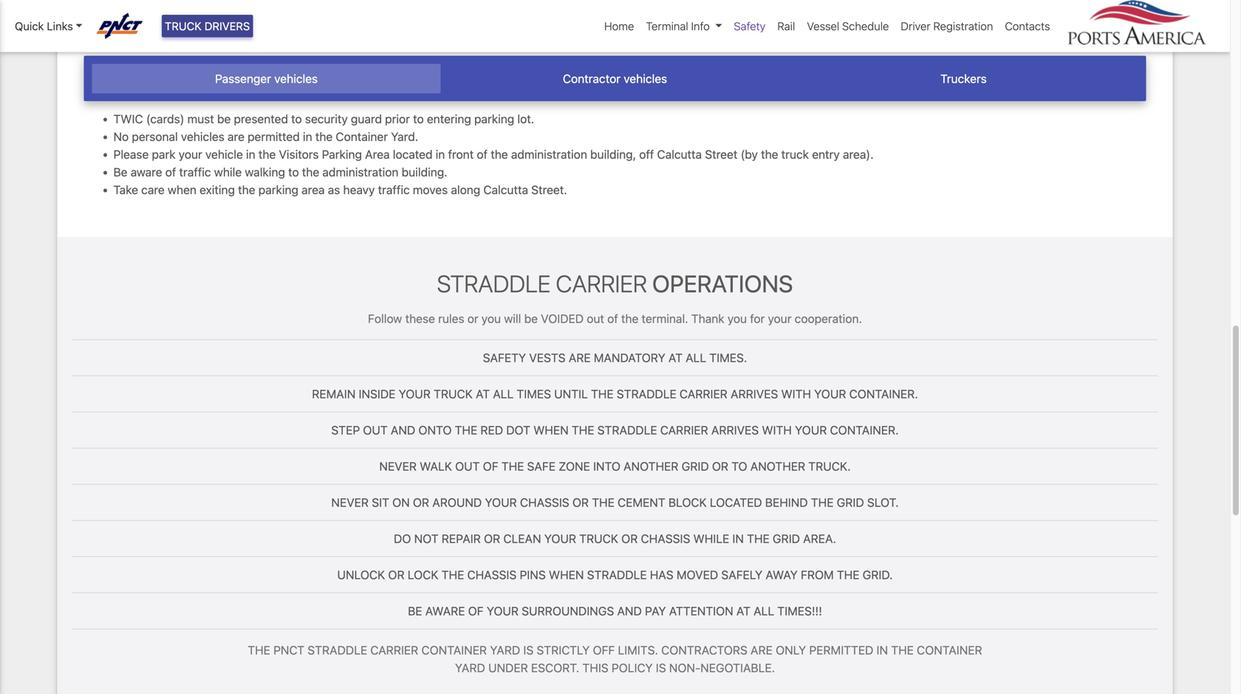 Task type: vqa. For each thing, say whether or not it's contained in the screenshot.
container to the right
yes



Task type: locate. For each thing, give the bounding box(es) containing it.
the down into
[[592, 496, 615, 510]]

grid up block
[[682, 459, 709, 473]]

carrier down "be"
[[370, 643, 418, 657]]

0 horizontal spatial while
[[214, 165, 242, 179]]

info
[[691, 20, 710, 32]]

yard up under
[[490, 643, 520, 657]]

at for truck
[[476, 387, 490, 401]]

vests
[[529, 351, 566, 365]]

arrives up the to on the bottom of the page
[[711, 423, 759, 437]]

grid left area.
[[773, 532, 800, 546]]

vehicles
[[274, 72, 318, 86], [624, 72, 667, 86], [181, 130, 224, 144]]

terminal info link
[[640, 12, 728, 40]]

vehicle
[[205, 147, 243, 161]]

1 vertical spatial all
[[493, 387, 514, 401]]

1 horizontal spatial another
[[750, 459, 805, 473]]

vehicles right contractor
[[624, 72, 667, 86]]

at down safely at the right bottom of page
[[736, 604, 750, 618]]

must
[[187, 112, 214, 126]]

2 vertical spatial all
[[754, 604, 774, 618]]

terminal.
[[642, 312, 688, 326]]

cooperation.
[[795, 312, 862, 326]]

calcutta right along
[[483, 183, 528, 197]]

your right for
[[768, 312, 792, 326]]

0 vertical spatial of
[[477, 147, 488, 161]]

the right until
[[591, 387, 614, 401]]

carrier for when
[[660, 423, 708, 437]]

1 vertical spatial out
[[455, 459, 480, 473]]

your
[[399, 387, 431, 401], [814, 387, 846, 401], [795, 423, 827, 437], [485, 496, 517, 510], [544, 532, 576, 546], [487, 604, 519, 618]]

with for step out and onto the red dot when the straddle carrier arrives with your container.
[[762, 423, 792, 437]]

of down park
[[165, 165, 176, 179]]

you left for
[[728, 312, 747, 326]]

device
[[273, 10, 308, 24]]

drivers
[[204, 20, 250, 32]]

1 horizontal spatial and
[[617, 604, 642, 618]]

chassis
[[520, 496, 569, 510], [641, 532, 690, 546], [467, 568, 517, 582]]

traffic right "heavy"
[[378, 183, 410, 197]]

never for never sit on or around your chassis or the cement block located behind the grid slot.
[[331, 496, 369, 510]]

straddle up will
[[437, 270, 551, 298]]

0 vertical spatial out
[[363, 423, 388, 437]]

1 horizontal spatial off
[[639, 147, 654, 161]]

surroundings
[[522, 604, 614, 618]]

straddle
[[437, 270, 551, 298], [308, 643, 367, 657]]

block
[[668, 496, 707, 510]]

0 vertical spatial straddle
[[617, 387, 676, 401]]

truck up unlock or lock the chassis pins when straddle  has moved safely away from the grid.
[[579, 532, 618, 546]]

(by
[[741, 147, 758, 161]]

truck
[[434, 387, 473, 401], [579, 532, 618, 546]]

times
[[517, 387, 551, 401]]

0 vertical spatial carrier
[[680, 387, 728, 401]]

straddle down mandatory
[[617, 387, 676, 401]]

when
[[168, 183, 196, 197]]

rules
[[438, 312, 464, 326]]

administration up "heavy"
[[322, 165, 399, 179]]

be right will
[[524, 312, 538, 326]]

moved
[[677, 568, 718, 582]]

2 horizontal spatial vehicles
[[624, 72, 667, 86]]

1 horizontal spatial yard
[[490, 643, 520, 657]]

0 vertical spatial straddle
[[437, 270, 551, 298]]

0 horizontal spatial permitted
[[248, 130, 300, 144]]

another up the behind
[[750, 459, 805, 473]]

grid left slot.
[[837, 496, 864, 510]]

(cards)
[[146, 112, 184, 126]]

tab list
[[84, 56, 1146, 101]]

0 horizontal spatial you
[[482, 312, 501, 326]]

is up under
[[523, 643, 534, 657]]

chassis down 'safe'
[[520, 496, 569, 510]]

lot.
[[517, 112, 534, 126]]

truck up onto
[[434, 387, 473, 401]]

all left times.
[[686, 351, 706, 365]]

carrier up out
[[556, 270, 647, 298]]

talking
[[167, 10, 205, 24]]

carrier
[[556, 270, 647, 298], [370, 643, 418, 657]]

straddle for when
[[597, 423, 657, 437]]

0 horizontal spatial never
[[331, 496, 369, 510]]

1 vertical spatial of
[[468, 604, 484, 618]]

0 horizontal spatial calcutta
[[483, 183, 528, 197]]

talking on a mobile device while driving is prohibited
[[167, 10, 448, 24]]

0 vertical spatial with
[[781, 387, 811, 401]]

2 vertical spatial straddle
[[587, 568, 647, 582]]

carrier up block
[[660, 423, 708, 437]]

container. for step out and onto the red dot when the straddle carrier arrives with your container.
[[830, 423, 899, 437]]

pins
[[520, 568, 546, 582]]

straddle up never walk out of the safe zone into another grid or to another truck.
[[597, 423, 657, 437]]

0 vertical spatial administration
[[511, 147, 587, 161]]

or down the zone
[[572, 496, 589, 510]]

when right pins
[[549, 568, 584, 582]]

0 horizontal spatial be
[[217, 112, 231, 126]]

is right driving
[[381, 10, 390, 24]]

0 vertical spatial container.
[[849, 387, 918, 401]]

container.
[[849, 387, 918, 401], [830, 423, 899, 437]]

0 horizontal spatial and
[[391, 423, 415, 437]]

1 vertical spatial calcutta
[[483, 183, 528, 197]]

1 vertical spatial are
[[751, 643, 773, 657]]

0 horizontal spatial your
[[179, 147, 202, 161]]

arrives down times.
[[731, 387, 778, 401]]

around
[[432, 496, 482, 510]]

the
[[315, 130, 333, 144], [258, 147, 276, 161], [491, 147, 508, 161], [761, 147, 778, 161], [302, 165, 319, 179], [238, 183, 255, 197], [621, 312, 639, 326], [891, 643, 914, 657]]

in
[[732, 532, 744, 546]]

of right out
[[607, 312, 618, 326]]

do not repair or clean your truck or chassis while in the grid area.
[[394, 532, 836, 546]]

behind
[[765, 496, 808, 510]]

1 vertical spatial permitted
[[809, 643, 873, 657]]

security
[[305, 112, 348, 126]]

carrier down times.
[[680, 387, 728, 401]]

0 vertical spatial are
[[228, 130, 244, 144]]

1 container from the left
[[421, 643, 487, 657]]

your
[[179, 147, 202, 161], [768, 312, 792, 326]]

out right walk
[[455, 459, 480, 473]]

your right park
[[179, 147, 202, 161]]

the pnct straddle carrier container yard is strictly off limits.  contractors are only permitted in the container yard under escort.  this policy is non-negotiable.
[[248, 643, 982, 675]]

heavy
[[343, 183, 375, 197]]

0 horizontal spatial off
[[593, 643, 615, 657]]

1 vertical spatial arrives
[[711, 423, 759, 437]]

never left sit
[[331, 496, 369, 510]]

0 horizontal spatial carrier
[[370, 643, 418, 657]]

administration up street.
[[511, 147, 587, 161]]

1 vertical spatial grid
[[837, 496, 864, 510]]

0 horizontal spatial grid
[[682, 459, 709, 473]]

traffic up when
[[179, 165, 211, 179]]

1 vertical spatial with
[[762, 423, 792, 437]]

of right front
[[477, 147, 488, 161]]

1 vertical spatial straddle
[[308, 643, 367, 657]]

1 vertical spatial container.
[[830, 423, 899, 437]]

quick links link
[[15, 18, 83, 34]]

unlock or lock the chassis pins when straddle  has moved safely away from the grid.
[[337, 568, 893, 582]]

passenger vehicles link
[[92, 64, 441, 94]]

permitted inside the pnct straddle carrier container yard is strictly off limits.  contractors are only permitted in the container yard under escort.  this policy is non-negotiable.
[[809, 643, 873, 657]]

passenger
[[215, 72, 271, 86]]

0 horizontal spatial parking
[[258, 183, 298, 197]]

traffic
[[179, 165, 211, 179], [378, 183, 410, 197]]

care
[[141, 183, 165, 197]]

1 horizontal spatial while
[[311, 10, 339, 24]]

0 horizontal spatial are
[[228, 130, 244, 144]]

only
[[776, 643, 806, 657]]

entry
[[812, 147, 840, 161]]

or down cement
[[621, 532, 638, 546]]

all left times
[[493, 387, 514, 401]]

permitted down 'presented'
[[248, 130, 300, 144]]

0 horizontal spatial traffic
[[179, 165, 211, 179]]

1 horizontal spatial calcutta
[[657, 147, 702, 161]]

times!!!
[[777, 604, 822, 618]]

0 vertical spatial permitted
[[248, 130, 300, 144]]

parking
[[474, 112, 514, 126], [258, 183, 298, 197]]

cement
[[618, 496, 665, 510]]

2 horizontal spatial all
[[754, 604, 774, 618]]

of down red
[[483, 459, 498, 473]]

contractor vehicles link
[[441, 64, 789, 94]]

of
[[483, 459, 498, 473], [468, 604, 484, 618]]

1 vertical spatial yard
[[455, 661, 485, 675]]

yard
[[490, 643, 520, 657], [455, 661, 485, 675]]

the inside the pnct straddle carrier container yard is strictly off limits.  contractors are only permitted in the container yard under escort.  this policy is non-negotiable.
[[891, 643, 914, 657]]

2 vertical spatial chassis
[[467, 568, 517, 582]]

0 vertical spatial all
[[686, 351, 706, 365]]

0 horizontal spatial vehicles
[[181, 130, 224, 144]]

is
[[381, 10, 390, 24], [523, 643, 534, 657], [656, 661, 666, 675]]

0 horizontal spatial straddle
[[308, 643, 367, 657]]

unlock
[[337, 568, 385, 582]]

parking left lot.
[[474, 112, 514, 126]]

1 you from the left
[[482, 312, 501, 326]]

the right the behind
[[811, 496, 834, 510]]

1 vertical spatial traffic
[[378, 183, 410, 197]]

times.
[[709, 351, 747, 365]]

to left security
[[291, 112, 302, 126]]

0 horizontal spatial of
[[165, 165, 176, 179]]

chassis up has
[[641, 532, 690, 546]]

are up vehicle
[[228, 130, 244, 144]]

1 horizontal spatial never
[[379, 459, 417, 473]]

off right building,
[[639, 147, 654, 161]]

strictly
[[537, 643, 590, 657]]

0 vertical spatial carrier
[[556, 270, 647, 298]]

1 vertical spatial truck
[[579, 532, 618, 546]]

0 vertical spatial your
[[179, 147, 202, 161]]

prior
[[385, 112, 410, 126]]

personal
[[132, 130, 178, 144]]

safe
[[527, 459, 556, 473]]

1 horizontal spatial be
[[524, 312, 538, 326]]

1 vertical spatial chassis
[[641, 532, 690, 546]]

0 horizontal spatial administration
[[322, 165, 399, 179]]

1 horizontal spatial traffic
[[378, 183, 410, 197]]

carrier
[[680, 387, 728, 401], [660, 423, 708, 437]]

and left pay
[[617, 604, 642, 618]]

policy
[[612, 661, 653, 675]]

parking down walking
[[258, 183, 298, 197]]

2 horizontal spatial of
[[607, 312, 618, 326]]

vehicles for passenger vehicles
[[274, 72, 318, 86]]

container
[[421, 643, 487, 657], [917, 643, 982, 657]]

0 horizontal spatial truck
[[434, 387, 473, 401]]

0 vertical spatial be
[[217, 112, 231, 126]]

in inside the pnct straddle carrier container yard is strictly off limits.  contractors are only permitted in the container yard under escort.  this policy is non-negotiable.
[[877, 643, 888, 657]]

are
[[228, 130, 244, 144], [751, 643, 773, 657]]

straddle right pnct
[[308, 643, 367, 657]]

straddle inside the pnct straddle carrier container yard is strictly off limits.  contractors are only permitted in the container yard under escort.  this policy is non-negotiable.
[[308, 643, 367, 657]]

1 another from the left
[[624, 459, 678, 473]]

0 vertical spatial when
[[533, 423, 569, 437]]

0 horizontal spatial all
[[493, 387, 514, 401]]

another up cement
[[624, 459, 678, 473]]

moves
[[413, 183, 448, 197]]

are left the only
[[751, 643, 773, 657]]

vehicles down must in the top left of the page
[[181, 130, 224, 144]]

and left onto
[[391, 423, 415, 437]]

1 horizontal spatial at
[[669, 351, 683, 365]]

is left non-
[[656, 661, 666, 675]]

straddle up be aware of your surroundings and pay attention at all times!!!
[[587, 568, 647, 582]]

1 vertical spatial parking
[[258, 183, 298, 197]]

chassis left pins
[[467, 568, 517, 582]]

permitted
[[248, 130, 300, 144], [809, 643, 873, 657]]

yard left under
[[455, 661, 485, 675]]

while down vehicle
[[214, 165, 242, 179]]

when right dot
[[533, 423, 569, 437]]

operations
[[652, 270, 793, 298]]

0 horizontal spatial container
[[421, 643, 487, 657]]

area
[[302, 183, 325, 197]]

home link
[[598, 12, 640, 40]]

vessel schedule
[[807, 20, 889, 32]]

aware
[[425, 604, 465, 618]]

2 horizontal spatial is
[[656, 661, 666, 675]]

never
[[379, 459, 417, 473], [331, 496, 369, 510]]

the left 'safe'
[[501, 459, 524, 473]]

0 vertical spatial off
[[639, 147, 654, 161]]

driver registration link
[[895, 12, 999, 40]]

container. for remain inside your truck at all times until the straddle carrier arrives with your container.
[[849, 387, 918, 401]]

visitors
[[279, 147, 319, 161]]

the right "in"
[[747, 532, 770, 546]]

be right must in the top left of the page
[[217, 112, 231, 126]]

or left lock in the bottom left of the page
[[388, 568, 405, 582]]

1 vertical spatial while
[[214, 165, 242, 179]]

while right device at top left
[[311, 10, 339, 24]]

out right step
[[363, 423, 388, 437]]

1 horizontal spatial all
[[686, 351, 706, 365]]

calcutta
[[657, 147, 702, 161], [483, 183, 528, 197]]

calcutta left street
[[657, 147, 702, 161]]

vehicles up security
[[274, 72, 318, 86]]

all for times
[[493, 387, 514, 401]]

1 vertical spatial carrier
[[370, 643, 418, 657]]

of right aware
[[468, 604, 484, 618]]

at down terminal.
[[669, 351, 683, 365]]

permitted inside twic (cards) must be presented to security guard prior to entering parking lot. no personal vehicles are permitted in the container yard. please park your vehicle in the visitors parking area located in front of the administration building, off calcutta street (by the truck entry area). be aware of traffic while walking to the administration building. take care when exiting the parking area as heavy traffic moves along calcutta street.
[[248, 130, 300, 144]]

1 vertical spatial administration
[[322, 165, 399, 179]]

0 vertical spatial at
[[669, 351, 683, 365]]

when
[[533, 423, 569, 437], [549, 568, 584, 582]]

you right the or
[[482, 312, 501, 326]]

to down the visitors
[[288, 165, 299, 179]]

the right lock in the bottom left of the page
[[442, 568, 464, 582]]

1 horizontal spatial straddle
[[437, 270, 551, 298]]

terminal info
[[646, 20, 710, 32]]

arrives
[[731, 387, 778, 401], [711, 423, 759, 437]]

off up this
[[593, 643, 615, 657]]

area).
[[843, 147, 874, 161]]

never up 'on'
[[379, 459, 417, 473]]

0 vertical spatial is
[[381, 10, 390, 24]]

0 horizontal spatial is
[[381, 10, 390, 24]]

2 vertical spatial is
[[656, 661, 666, 675]]

permitted right the only
[[809, 643, 873, 657]]

safety vests are mandatory at all times.
[[483, 351, 747, 365]]

all left times!!!
[[754, 604, 774, 618]]

at up red
[[476, 387, 490, 401]]

1 vertical spatial is
[[523, 643, 534, 657]]

please
[[113, 147, 149, 161]]

2 vertical spatial at
[[736, 604, 750, 618]]

contractor
[[563, 72, 621, 86]]

grid
[[682, 459, 709, 473], [837, 496, 864, 510], [773, 532, 800, 546]]



Task type: describe. For each thing, give the bounding box(es) containing it.
at for mandatory
[[669, 351, 683, 365]]

0 horizontal spatial yard
[[455, 661, 485, 675]]

driving
[[342, 10, 378, 24]]

2 horizontal spatial at
[[736, 604, 750, 618]]

1 vertical spatial be
[[524, 312, 538, 326]]

contacts
[[1005, 20, 1050, 32]]

area
[[365, 147, 390, 161]]

1 horizontal spatial chassis
[[520, 496, 569, 510]]

0 vertical spatial truck
[[434, 387, 473, 401]]

into
[[593, 459, 620, 473]]

exiting
[[200, 183, 235, 197]]

twic
[[113, 112, 143, 126]]

with for remain inside your truck at all times until the straddle carrier arrives with your container.
[[781, 387, 811, 401]]

arrives for step out and onto the red dot when the straddle carrier arrives with your container.
[[711, 423, 759, 437]]

2 vertical spatial grid
[[773, 532, 800, 546]]

0 vertical spatial yard
[[490, 643, 520, 657]]

quick
[[15, 20, 44, 32]]

located
[[393, 147, 433, 161]]

1 horizontal spatial carrier
[[556, 270, 647, 298]]

to
[[731, 459, 747, 473]]

parking
[[322, 147, 362, 161]]

to right "prior" at the left top of page
[[413, 112, 424, 126]]

be inside twic (cards) must be presented to security guard prior to entering parking lot. no personal vehicles are permitted in the container yard. please park your vehicle in the visitors parking area located in front of the administration building, off calcutta street (by the truck entry area). be aware of traffic while walking to the administration building. take care when exiting the parking area as heavy traffic moves along calcutta street.
[[217, 112, 231, 126]]

truckers
[[940, 72, 987, 86]]

1 vertical spatial and
[[617, 604, 642, 618]]

container
[[336, 130, 388, 144]]

driver registration
[[901, 20, 993, 32]]

1 vertical spatial of
[[165, 165, 176, 179]]

lock
[[408, 568, 438, 582]]

0 vertical spatial calcutta
[[657, 147, 702, 161]]

0 vertical spatial grid
[[682, 459, 709, 473]]

off inside the pnct straddle carrier container yard is strictly off limits.  contractors are only permitted in the container yard under escort.  this policy is non-negotiable.
[[593, 643, 615, 657]]

are inside the pnct straddle carrier container yard is strictly off limits.  contractors are only permitted in the container yard under escort.  this policy is non-negotiable.
[[751, 643, 773, 657]]

yard.
[[391, 130, 418, 144]]

2 another from the left
[[750, 459, 805, 473]]

these
[[405, 312, 435, 326]]

vehicles for contractor vehicles
[[624, 72, 667, 86]]

carrier inside the pnct straddle carrier container yard is strictly off limits.  contractors are only permitted in the container yard under escort.  this policy is non-negotiable.
[[370, 643, 418, 657]]

no
[[113, 130, 129, 144]]

arrives for remain inside your truck at all times until the straddle carrier arrives with your container.
[[731, 387, 778, 401]]

follow
[[368, 312, 402, 326]]

not
[[414, 532, 438, 546]]

building.
[[402, 165, 447, 179]]

truck drivers link
[[162, 15, 253, 37]]

2 container from the left
[[917, 643, 982, 657]]

0 horizontal spatial out
[[363, 423, 388, 437]]

1 horizontal spatial administration
[[511, 147, 587, 161]]

remain inside your truck at all times until the straddle carrier arrives with your container.
[[312, 387, 918, 401]]

all for times.
[[686, 351, 706, 365]]

0 vertical spatial and
[[391, 423, 415, 437]]

red
[[480, 423, 503, 437]]

safety link
[[728, 12, 771, 40]]

voided
[[541, 312, 584, 326]]

while
[[693, 532, 729, 546]]

1 horizontal spatial of
[[477, 147, 488, 161]]

escort.
[[531, 661, 579, 675]]

or right 'on'
[[413, 496, 429, 510]]

inside
[[359, 387, 396, 401]]

2 horizontal spatial grid
[[837, 496, 864, 510]]

prohibited
[[393, 10, 448, 24]]

quick links
[[15, 20, 73, 32]]

follow these rules or you will be voided out of the terminal. thank you for your cooperation.
[[368, 312, 862, 326]]

thank
[[691, 312, 724, 326]]

the up the zone
[[572, 423, 594, 437]]

carrier for until
[[680, 387, 728, 401]]

safety
[[483, 351, 526, 365]]

contractors
[[661, 643, 748, 657]]

be aware of your surroundings and pay attention at all times!!!
[[408, 604, 822, 618]]

front
[[448, 147, 474, 161]]

step out and onto the red dot when the straddle carrier arrives with your container.
[[331, 423, 899, 437]]

safely
[[721, 568, 763, 582]]

the left grid.
[[837, 568, 859, 582]]

or left the to on the bottom of the page
[[712, 459, 728, 473]]

repair
[[442, 532, 481, 546]]

passenger vehicles
[[215, 72, 318, 86]]

negotiable.
[[700, 661, 775, 675]]

1 vertical spatial when
[[549, 568, 584, 582]]

your inside twic (cards) must be presented to security guard prior to entering parking lot. no personal vehicles are permitted in the container yard. please park your vehicle in the visitors parking area located in front of the administration building, off calcutta street (by the truck entry area). be aware of traffic while walking to the administration building. take care when exiting the parking area as heavy traffic moves along calcutta street.
[[179, 147, 202, 161]]

a
[[225, 10, 231, 24]]

truck drivers
[[165, 20, 250, 32]]

vehicles inside twic (cards) must be presented to security guard prior to entering parking lot. no personal vehicles are permitted in the container yard. please park your vehicle in the visitors parking area located in front of the administration building, off calcutta street (by the truck entry area). be aware of traffic while walking to the administration building. take care when exiting the parking area as heavy traffic moves along calcutta street.
[[181, 130, 224, 144]]

are inside twic (cards) must be presented to security guard prior to entering parking lot. no personal vehicles are permitted in the container yard. please park your vehicle in the visitors parking area located in front of the administration building, off calcutta street (by the truck entry area). be aware of traffic while walking to the administration building. take care when exiting the parking area as heavy traffic moves along calcutta street.
[[228, 130, 244, 144]]

vessel schedule link
[[801, 12, 895, 40]]

0 vertical spatial while
[[311, 10, 339, 24]]

non-
[[669, 661, 700, 675]]

schedule
[[842, 20, 889, 32]]

0 vertical spatial parking
[[474, 112, 514, 126]]

straddle for until
[[617, 387, 676, 401]]

1 vertical spatial your
[[768, 312, 792, 326]]

terminal
[[646, 20, 688, 32]]

are
[[569, 351, 591, 365]]

will
[[504, 312, 521, 326]]

aware
[[131, 165, 162, 179]]

while inside twic (cards) must be presented to security guard prior to entering parking lot. no personal vehicles are permitted in the container yard. please park your vehicle in the visitors parking area located in front of the administration building, off calcutta street (by the truck entry area). be aware of traffic while walking to the administration building. take care when exiting the parking area as heavy traffic moves along calcutta street.
[[214, 165, 242, 179]]

this
[[582, 661, 608, 675]]

2 vertical spatial of
[[607, 312, 618, 326]]

2 horizontal spatial chassis
[[641, 532, 690, 546]]

remain
[[312, 387, 356, 401]]

onto
[[418, 423, 452, 437]]

presented
[[234, 112, 288, 126]]

mandatory
[[594, 351, 665, 365]]

rail
[[777, 20, 795, 32]]

1 horizontal spatial truck
[[579, 532, 618, 546]]

contractor vehicles
[[563, 72, 667, 86]]

or left clean
[[484, 532, 500, 546]]

never sit on or around your chassis or the cement block located behind the grid slot.
[[331, 496, 899, 510]]

home
[[604, 20, 634, 32]]

from
[[801, 568, 834, 582]]

tab list containing passenger vehicles
[[84, 56, 1146, 101]]

as
[[328, 183, 340, 197]]

1 horizontal spatial out
[[455, 459, 480, 473]]

the
[[248, 643, 270, 657]]

on
[[392, 496, 410, 510]]

walking
[[245, 165, 285, 179]]

straddle carrier operations
[[437, 270, 793, 298]]

the left red
[[455, 423, 477, 437]]

twic (cards) must be presented to security guard prior to entering parking lot. no personal vehicles are permitted in the container yard. please park your vehicle in the visitors parking area located in front of the administration building, off calcutta street (by the truck entry area). be aware of traffic while walking to the administration building. take care when exiting the parking area as heavy traffic moves along calcutta street.
[[113, 112, 874, 197]]

registration
[[933, 20, 993, 32]]

truck.
[[808, 459, 851, 473]]

sit
[[372, 496, 389, 510]]

building,
[[590, 147, 636, 161]]

talking on a mobile device while driving is prohibited link
[[126, 0, 465, 44]]

slot.
[[867, 496, 899, 510]]

off inside twic (cards) must be presented to security guard prior to entering parking lot. no personal vehicles are permitted in the container yard. please park your vehicle in the visitors parking area located in front of the administration building, off calcutta street (by the truck entry area). be aware of traffic while walking to the administration building. take care when exiting the parking area as heavy traffic moves along calcutta street.
[[639, 147, 654, 161]]

pay
[[645, 604, 666, 618]]

be
[[408, 604, 422, 618]]

entering
[[427, 112, 471, 126]]

2 you from the left
[[728, 312, 747, 326]]

0 vertical spatial of
[[483, 459, 498, 473]]

truck
[[165, 20, 202, 32]]

never for never walk out of the safe zone into another grid or to another truck.
[[379, 459, 417, 473]]

truckers link
[[789, 64, 1138, 94]]

0 horizontal spatial chassis
[[467, 568, 517, 582]]

walk
[[420, 459, 452, 473]]



